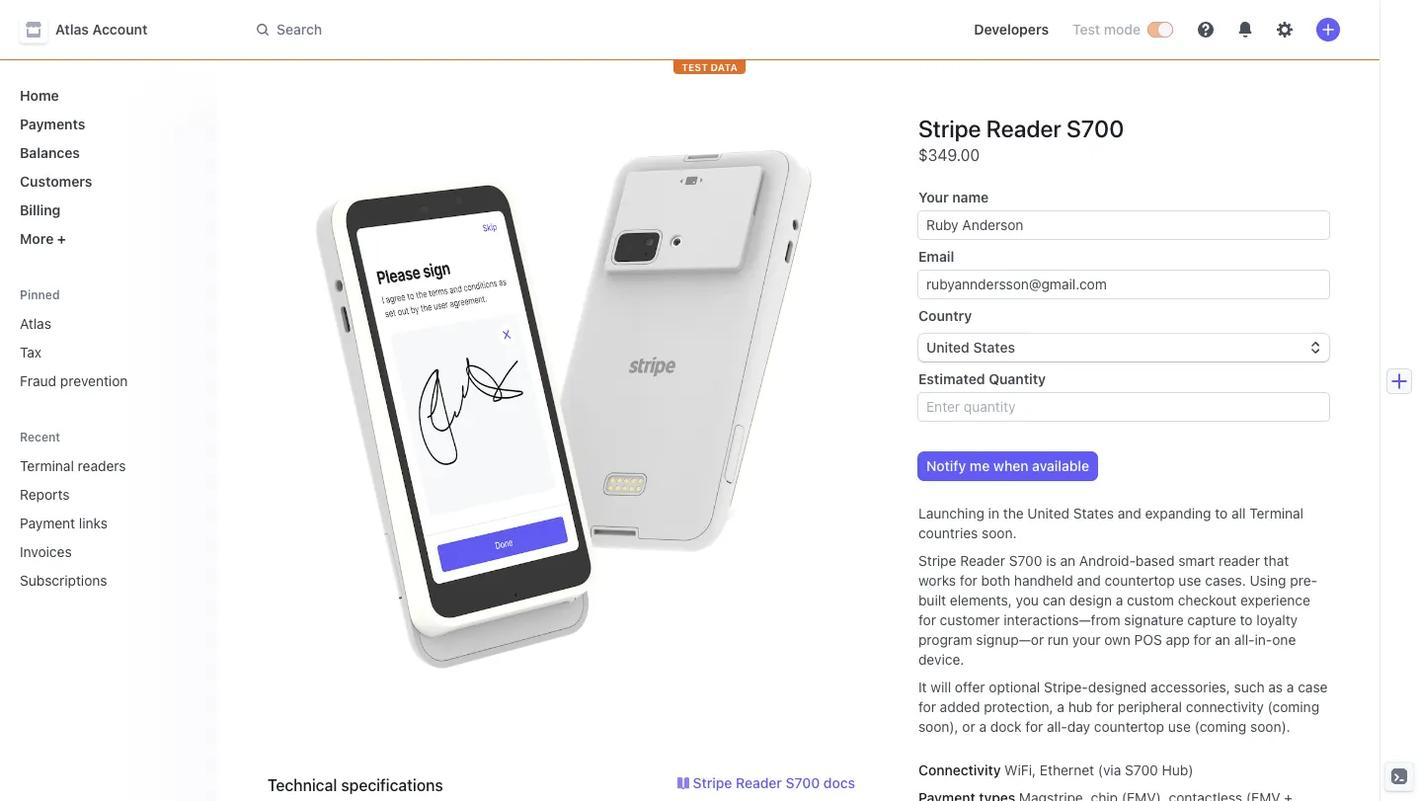 Task type: locate. For each thing, give the bounding box(es) containing it.
states up estimated quantity
[[974, 339, 1016, 356]]

all- down capture
[[1235, 631, 1255, 648]]

1 vertical spatial terminal
[[1250, 505, 1304, 522]]

0 vertical spatial states
[[974, 339, 1016, 356]]

an down capture
[[1216, 631, 1231, 648]]

design
[[1070, 592, 1113, 609]]

program
[[919, 631, 973, 648]]

stripe for stripe reader s700 is an android-based smart reader that works for both handheld and countertop use cases. using pre- built elements, you can design a custom checkout experience for customer interactions—from signature capture to loyalty program signup—or run your own pos app for an all-in-one device.
[[919, 552, 957, 569]]

reader for stripe reader s700 is an android-based smart reader that works for both handheld and countertop use cases. using pre- built elements, you can design a custom checkout experience for customer interactions—from signature capture to loyalty program signup—or run your own pos app for an all-in-one device.
[[961, 552, 1006, 569]]

terminal inside 'recent' element
[[20, 457, 74, 474]]

0 horizontal spatial all-
[[1047, 718, 1068, 735]]

own
[[1105, 631, 1131, 648]]

reader up both
[[961, 552, 1006, 569]]

use inside it will offer optional stripe-designed accessories, such as a case for added protection, a hub for peripheral connectivity (coming soon), or a dock for all-day countertop use (coming soon).
[[1169, 718, 1192, 735]]

links
[[79, 515, 108, 532]]

experience
[[1241, 592, 1311, 609]]

atlas inside button
[[55, 21, 89, 38]]

2 vertical spatial reader
[[736, 775, 782, 791]]

(coming
[[1268, 699, 1320, 715], [1195, 718, 1247, 735]]

atlas inside pinned "element"
[[20, 315, 51, 332]]

name
[[953, 189, 989, 206]]

0 horizontal spatial terminal
[[20, 457, 74, 474]]

a right design
[[1116, 592, 1124, 609]]

a right "or"
[[980, 718, 987, 735]]

0 vertical spatial all-
[[1235, 631, 1255, 648]]

works
[[919, 572, 957, 589]]

(coming down as
[[1268, 699, 1320, 715]]

united right 'the'
[[1028, 505, 1070, 522]]

1 horizontal spatial and
[[1118, 505, 1142, 522]]

countertop up custom
[[1105, 572, 1175, 589]]

0 vertical spatial use
[[1179, 572, 1202, 589]]

1 vertical spatial stripe
[[919, 552, 957, 569]]

united
[[927, 339, 970, 356], [1028, 505, 1070, 522]]

atlas down pinned
[[20, 315, 51, 332]]

based
[[1136, 552, 1175, 569]]

customer
[[940, 612, 1000, 628]]

1 vertical spatial (coming
[[1195, 718, 1247, 735]]

and inside launching in the united states and expanding to all terminal countries soon.
[[1118, 505, 1142, 522]]

to
[[1216, 505, 1228, 522], [1241, 612, 1253, 628]]

states up android-
[[1074, 505, 1115, 522]]

1 vertical spatial countertop
[[1095, 718, 1165, 735]]

stripe reader s700 is an android-based smart reader that works for both handheld and countertop use cases. using pre- built elements, you can design a custom checkout experience for customer interactions—from signature capture to loyalty program signup—or run your own pos app for an all-in-one device.
[[919, 552, 1318, 668]]

1 vertical spatial atlas
[[20, 315, 51, 332]]

1 horizontal spatial terminal
[[1250, 505, 1304, 522]]

stripe inside stripe reader s700 is an android-based smart reader that works for both handheld and countertop use cases. using pre- built elements, you can design a custom checkout experience for customer interactions—from signature capture to loyalty program signup—or run your own pos app for an all-in-one device.
[[919, 552, 957, 569]]

all-
[[1235, 631, 1255, 648], [1047, 718, 1068, 735]]

1 vertical spatial reader
[[961, 552, 1006, 569]]

to inside launching in the united states and expanding to all terminal countries soon.
[[1216, 505, 1228, 522]]

stripe-
[[1044, 679, 1089, 696]]

a right as
[[1287, 679, 1295, 696]]

balances link
[[12, 136, 202, 169]]

atlas
[[55, 21, 89, 38], [20, 315, 51, 332]]

such
[[1235, 679, 1265, 696]]

use inside stripe reader s700 is an android-based smart reader that works for both handheld and countertop use cases. using pre- built elements, you can design a custom checkout experience for customer interactions—from signature capture to loyalty program signup—or run your own pos app for an all-in-one device.
[[1179, 572, 1202, 589]]

pinned element
[[12, 307, 202, 397]]

a left hub
[[1058, 699, 1065, 715]]

1 vertical spatial and
[[1078, 572, 1101, 589]]

an right is
[[1061, 552, 1076, 569]]

cases.
[[1206, 572, 1247, 589]]

0 horizontal spatial and
[[1078, 572, 1101, 589]]

accessories,
[[1151, 679, 1231, 696]]

0 vertical spatial countertop
[[1105, 572, 1175, 589]]

stripe inside stripe reader s700 $349.00
[[919, 115, 982, 142]]

fraud
[[20, 373, 56, 389]]

in-
[[1255, 631, 1273, 648]]

day
[[1068, 718, 1091, 735]]

Your name text field
[[919, 211, 1330, 239]]

1 horizontal spatial to
[[1241, 612, 1253, 628]]

connectivity
[[1186, 699, 1264, 715]]

0 horizontal spatial united
[[927, 339, 970, 356]]

signup—or
[[977, 631, 1045, 648]]

using
[[1250, 572, 1287, 589]]

s700 for stripe reader s700 docs
[[786, 775, 820, 791]]

an
[[1061, 552, 1076, 569], [1216, 631, 1231, 648]]

recent element
[[0, 450, 217, 597]]

s700 inside stripe reader s700 is an android-based smart reader that works for both handheld and countertop use cases. using pre- built elements, you can design a custom checkout experience for customer interactions—from signature capture to loyalty program signup—or run your own pos app for an all-in-one device.
[[1010, 552, 1043, 569]]

more
[[20, 230, 54, 247]]

use down smart
[[1179, 572, 1202, 589]]

s700 for stripe reader s700 $349.00
[[1067, 115, 1125, 142]]

launching
[[919, 505, 985, 522]]

s700 inside 'link'
[[786, 775, 820, 791]]

0 vertical spatial stripe
[[919, 115, 982, 142]]

1 vertical spatial use
[[1169, 718, 1192, 735]]

custom
[[1128, 592, 1175, 609]]

1 horizontal spatial all-
[[1235, 631, 1255, 648]]

0 vertical spatial terminal
[[20, 457, 74, 474]]

use down peripheral
[[1169, 718, 1192, 735]]

data
[[711, 61, 738, 73]]

0 horizontal spatial atlas
[[20, 315, 51, 332]]

0 vertical spatial to
[[1216, 505, 1228, 522]]

(coming down connectivity
[[1195, 718, 1247, 735]]

device.
[[919, 651, 965, 668]]

s700
[[1067, 115, 1125, 142], [1010, 552, 1043, 569], [1126, 762, 1159, 779], [786, 775, 820, 791]]

terminal inside launching in the united states and expanding to all terminal countries soon.
[[1250, 505, 1304, 522]]

1 horizontal spatial states
[[1074, 505, 1115, 522]]

reader
[[987, 115, 1062, 142], [961, 552, 1006, 569], [736, 775, 782, 791]]

balances
[[20, 144, 80, 161]]

and up design
[[1078, 572, 1101, 589]]

connectivity wifi, ethernet (via s700 hub)
[[919, 762, 1194, 779]]

2 vertical spatial stripe
[[693, 775, 733, 791]]

payments
[[20, 116, 85, 132]]

1 horizontal spatial atlas
[[55, 21, 89, 38]]

terminal up reports
[[20, 457, 74, 474]]

s700 for stripe reader s700 is an android-based smart reader that works for both handheld and countertop use cases. using pre- built elements, you can design a custom checkout experience for customer interactions—from signature capture to loyalty program signup—or run your own pos app for an all-in-one device.
[[1010, 552, 1043, 569]]

to left "all" in the bottom right of the page
[[1216, 505, 1228, 522]]

0 vertical spatial atlas
[[55, 21, 89, 38]]

case
[[1299, 679, 1328, 696]]

fraud prevention
[[20, 373, 128, 389]]

states
[[974, 339, 1016, 356], [1074, 505, 1115, 522]]

1 vertical spatial states
[[1074, 505, 1115, 522]]

reports
[[20, 486, 70, 503]]

for down capture
[[1194, 631, 1212, 648]]

it will offer optional stripe-designed accessories, such as a case for added protection, a hub for peripheral connectivity (coming soon), or a dock for all-day countertop use (coming soon).
[[919, 679, 1328, 735]]

atlas left account
[[55, 21, 89, 38]]

invoices link
[[12, 536, 174, 568]]

payment links link
[[12, 507, 174, 539]]

1 vertical spatial an
[[1216, 631, 1231, 648]]

0 vertical spatial (coming
[[1268, 699, 1320, 715]]

stripe for stripe reader s700 docs
[[693, 775, 733, 791]]

0 horizontal spatial states
[[974, 339, 1016, 356]]

united inside launching in the united states and expanding to all terminal countries soon.
[[1028, 505, 1070, 522]]

reader inside stripe reader s700 $349.00
[[987, 115, 1062, 142]]

elements,
[[950, 592, 1013, 609]]

atlas account
[[55, 21, 148, 38]]

1 vertical spatial to
[[1241, 612, 1253, 628]]

reader
[[1219, 552, 1261, 569]]

1 horizontal spatial an
[[1216, 631, 1231, 648]]

test mode
[[1073, 21, 1141, 38]]

Search search field
[[245, 11, 802, 48]]

reader inside 'link'
[[736, 775, 782, 791]]

0 vertical spatial reader
[[987, 115, 1062, 142]]

prevention
[[60, 373, 128, 389]]

settings image
[[1278, 22, 1293, 38]]

billing
[[20, 202, 61, 218]]

test
[[682, 61, 708, 73]]

pinned
[[20, 288, 60, 302]]

to left the loyalty
[[1241, 612, 1253, 628]]

billing link
[[12, 194, 202, 226]]

all- down stripe-
[[1047, 718, 1068, 735]]

1 horizontal spatial (coming
[[1268, 699, 1320, 715]]

s700 inside stripe reader s700 $349.00
[[1067, 115, 1125, 142]]

you
[[1016, 592, 1039, 609]]

account
[[92, 21, 148, 38]]

0 vertical spatial an
[[1061, 552, 1076, 569]]

0 vertical spatial and
[[1118, 505, 1142, 522]]

reader up name
[[987, 115, 1062, 142]]

soon),
[[919, 718, 959, 735]]

terminal right "all" in the bottom right of the page
[[1250, 505, 1304, 522]]

soon).
[[1251, 718, 1291, 735]]

and left expanding at the bottom right of page
[[1118, 505, 1142, 522]]

recent navigation links element
[[0, 429, 217, 597]]

countertop
[[1105, 572, 1175, 589], [1095, 718, 1165, 735]]

united down country
[[927, 339, 970, 356]]

specifications
[[341, 777, 443, 794]]

(via
[[1099, 762, 1122, 779]]

payment
[[20, 515, 75, 532]]

countertop inside stripe reader s700 is an android-based smart reader that works for both handheld and countertop use cases. using pre- built elements, you can design a custom checkout experience for customer interactions—from signature capture to loyalty program signup—or run your own pos app for an all-in-one device.
[[1105, 572, 1175, 589]]

reader inside stripe reader s700 is an android-based smart reader that works for both handheld and countertop use cases. using pre- built elements, you can design a custom checkout experience for customer interactions—from signature capture to loyalty program signup—or run your own pos app for an all-in-one device.
[[961, 552, 1006, 569]]

loyalty
[[1257, 612, 1298, 628]]

1 horizontal spatial united
[[1028, 505, 1070, 522]]

0 horizontal spatial to
[[1216, 505, 1228, 522]]

android-
[[1080, 552, 1136, 569]]

your name
[[919, 189, 989, 206]]

countertop down peripheral
[[1095, 718, 1165, 735]]

1 vertical spatial all-
[[1047, 718, 1068, 735]]

pos
[[1135, 631, 1163, 648]]

reader left "docs"
[[736, 775, 782, 791]]

1 vertical spatial united
[[1028, 505, 1070, 522]]

0 vertical spatial united
[[927, 339, 970, 356]]

stripe inside 'link'
[[693, 775, 733, 791]]

0 horizontal spatial (coming
[[1195, 718, 1247, 735]]

united inside united states dropdown button
[[927, 339, 970, 356]]



Task type: describe. For each thing, give the bounding box(es) containing it.
for down it
[[919, 699, 937, 715]]

wifi,
[[1005, 762, 1037, 779]]

dock
[[991, 718, 1022, 735]]

tax
[[20, 344, 42, 361]]

test data
[[682, 61, 738, 73]]

fraud prevention link
[[12, 365, 202, 397]]

me
[[970, 457, 990, 474]]

reader for stripe reader s700 docs
[[736, 775, 782, 791]]

built
[[919, 592, 947, 609]]

all- inside stripe reader s700 is an android-based smart reader that works for both handheld and countertop use cases. using pre- built elements, you can design a custom checkout experience for customer interactions—from signature capture to loyalty program signup—or run your own pos app for an all-in-one device.
[[1235, 631, 1255, 648]]

technical specifications
[[268, 777, 443, 794]]

that
[[1264, 552, 1290, 569]]

countertop inside it will offer optional stripe-designed accessories, such as a case for added protection, a hub for peripheral connectivity (coming soon), or a dock for all-day countertop use (coming soon).
[[1095, 718, 1165, 735]]

estimated
[[919, 371, 986, 387]]

estimated quantity
[[919, 371, 1046, 387]]

payments link
[[12, 108, 202, 140]]

countries
[[919, 525, 978, 541]]

for down "protection," on the bottom of page
[[1026, 718, 1044, 735]]

test
[[1073, 21, 1101, 38]]

smart
[[1179, 552, 1216, 569]]

notifications image
[[1238, 22, 1254, 38]]

developers link
[[967, 14, 1057, 45]]

$349.00
[[919, 146, 980, 164]]

pinned navigation links element
[[12, 287, 202, 397]]

or
[[963, 718, 976, 735]]

united states button
[[919, 334, 1330, 362]]

states inside launching in the united states and expanding to all terminal countries soon.
[[1074, 505, 1115, 522]]

reader for stripe reader s700 $349.00
[[987, 115, 1062, 142]]

Search text field
[[245, 11, 802, 48]]

atlas for atlas account
[[55, 21, 89, 38]]

more +
[[20, 230, 66, 247]]

interactions—from
[[1004, 612, 1121, 628]]

run
[[1048, 631, 1069, 648]]

as
[[1269, 679, 1284, 696]]

terminal readers
[[20, 457, 126, 474]]

stripe reader s700 $349.00
[[919, 115, 1125, 164]]

a inside stripe reader s700 is an android-based smart reader that works for both handheld and countertop use cases. using pre- built elements, you can design a custom checkout experience for customer interactions—from signature capture to loyalty program signup—or run your own pos app for an all-in-one device.
[[1116, 592, 1124, 609]]

your
[[1073, 631, 1101, 648]]

app
[[1166, 631, 1191, 648]]

one
[[1273, 631, 1297, 648]]

developers
[[974, 21, 1049, 38]]

designed
[[1089, 679, 1148, 696]]

connectivity
[[919, 762, 1001, 779]]

search
[[277, 21, 322, 38]]

recent
[[20, 430, 60, 445]]

for down built
[[919, 612, 937, 628]]

for down designed
[[1097, 699, 1115, 715]]

pre-
[[1291, 572, 1318, 589]]

both
[[982, 572, 1011, 589]]

launching in the united states and expanding to all terminal countries soon.
[[919, 505, 1304, 541]]

quantity
[[989, 371, 1046, 387]]

expanding
[[1146, 505, 1212, 522]]

notify me when available
[[927, 457, 1090, 474]]

available
[[1033, 457, 1090, 474]]

core navigation links element
[[12, 79, 202, 255]]

to inside stripe reader s700 is an android-based smart reader that works for both handheld and countertop use cases. using pre- built elements, you can design a custom checkout experience for customer interactions—from signature capture to loyalty program signup—or run your own pos app for an all-in-one device.
[[1241, 612, 1253, 628]]

and inside stripe reader s700 is an android-based smart reader that works for both handheld and countertop use cases. using pre- built elements, you can design a custom checkout experience for customer interactions—from signature capture to loyalty program signup—or run your own pos app for an all-in-one device.
[[1078, 572, 1101, 589]]

states inside dropdown button
[[974, 339, 1016, 356]]

home link
[[12, 79, 202, 112]]

the
[[1004, 505, 1024, 522]]

country
[[919, 307, 973, 324]]

can
[[1043, 592, 1066, 609]]

ethernet
[[1040, 762, 1095, 779]]

Email email field
[[919, 271, 1330, 298]]

invoices
[[20, 543, 72, 560]]

atlas account button
[[20, 16, 167, 43]]

terminal readers link
[[12, 450, 174, 482]]

added
[[940, 699, 981, 715]]

notify
[[927, 457, 967, 474]]

Estimated Quantity number field
[[919, 393, 1330, 421]]

0 horizontal spatial an
[[1061, 552, 1076, 569]]

help image
[[1199, 22, 1214, 38]]

capture
[[1188, 612, 1237, 628]]

hub)
[[1163, 762, 1194, 779]]

subscriptions link
[[12, 564, 174, 597]]

atlas for atlas
[[20, 315, 51, 332]]

is
[[1047, 552, 1057, 569]]

docs
[[824, 775, 856, 791]]

for up elements,
[[960, 572, 978, 589]]

reports link
[[12, 478, 174, 511]]

peripheral
[[1118, 699, 1183, 715]]

protection,
[[984, 699, 1054, 715]]

it
[[919, 679, 927, 696]]

optional
[[989, 679, 1041, 696]]

stripe for stripe reader s700 $349.00
[[919, 115, 982, 142]]

soon.
[[982, 525, 1017, 541]]

stripe reader s700 docs link
[[677, 774, 856, 793]]

technical
[[268, 777, 337, 794]]

hub
[[1069, 699, 1093, 715]]

customers
[[20, 173, 92, 190]]

all
[[1232, 505, 1246, 522]]

customers link
[[12, 165, 202, 198]]

+
[[57, 230, 66, 247]]

payment links
[[20, 515, 108, 532]]

your
[[919, 189, 949, 206]]

all- inside it will offer optional stripe-designed accessories, such as a case for added protection, a hub for peripheral connectivity (coming soon), or a dock for all-day countertop use (coming soon).
[[1047, 718, 1068, 735]]

readers
[[78, 457, 126, 474]]

subscriptions
[[20, 572, 107, 589]]

when
[[994, 457, 1029, 474]]



Task type: vqa. For each thing, say whether or not it's contained in the screenshot.
Reader within Stripe Reader S700 is an Android-based smart reader that works for both handheld and countertop use cases. Using pre- built elements, you can design a custom checkout experience for customer interactions—from signature capture to loyalty program signup—or run your own POS app for an all-in-one device.
yes



